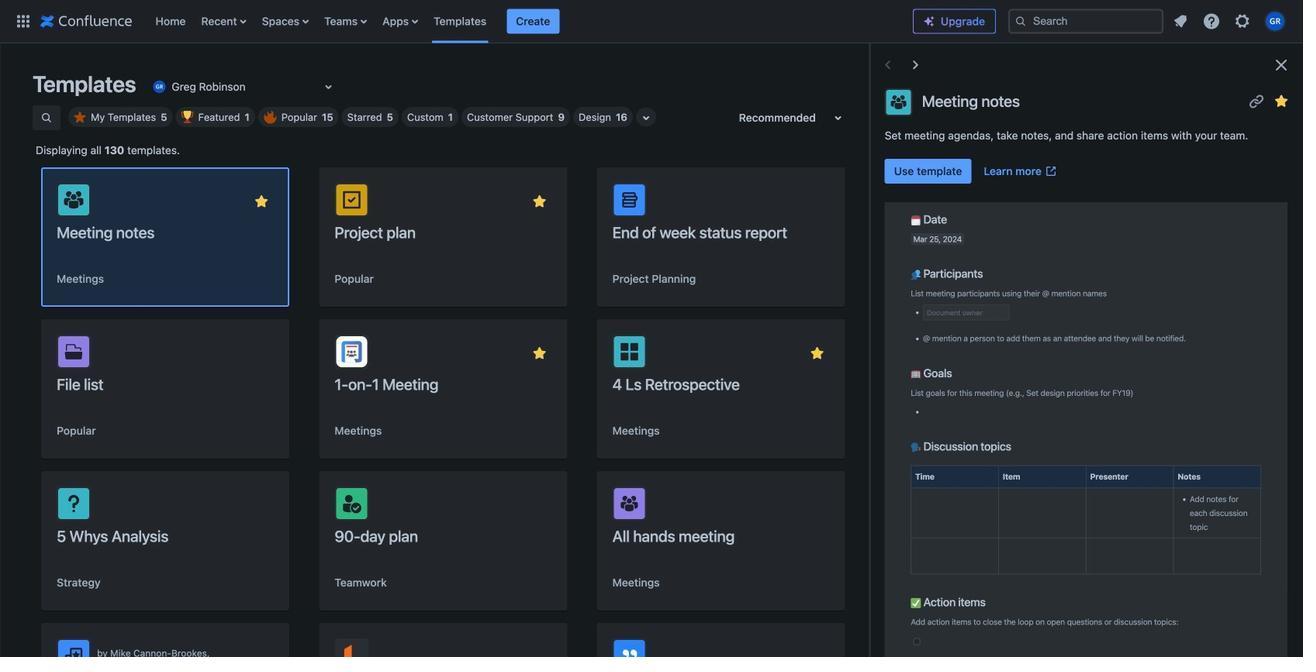 Task type: vqa. For each thing, say whether or not it's contained in the screenshot.
"You created 5 minutes ago"
no



Task type: describe. For each thing, give the bounding box(es) containing it.
unstar project plan image
[[530, 192, 549, 211]]

close image
[[1272, 56, 1291, 74]]

list item inside list
[[507, 9, 560, 34]]

settings icon image
[[1234, 12, 1252, 31]]

notification icon image
[[1172, 12, 1190, 31]]

more categories image
[[637, 109, 656, 127]]

0 horizontal spatial unstar meeting notes image
[[252, 192, 271, 211]]

open search bar image
[[40, 112, 53, 124]]

global element
[[9, 0, 913, 43]]

Document owner field
[[924, 306, 1009, 320]]

previous template image
[[879, 56, 897, 74]]

premium image
[[923, 15, 936, 28]]

search image
[[1015, 15, 1027, 28]]

next template image
[[907, 56, 925, 74]]



Task type: locate. For each thing, give the bounding box(es) containing it.
share link image
[[1248, 92, 1266, 111]]

unstar 1-on-1 meeting image
[[530, 344, 549, 363]]

group
[[885, 159, 1064, 184]]

list item
[[507, 9, 560, 34]]

banner
[[0, 0, 1303, 43]]

None text field
[[150, 79, 153, 95]]

1 vertical spatial unstar meeting notes image
[[252, 192, 271, 211]]

unstar meeting notes image
[[1272, 92, 1291, 111], [252, 192, 271, 211]]

appswitcher icon image
[[14, 12, 33, 31]]

list for appswitcher icon
[[148, 0, 913, 43]]

help icon image
[[1203, 12, 1221, 31]]

0 vertical spatial unstar meeting notes image
[[1272, 92, 1291, 111]]

share link image
[[505, 344, 524, 363]]

1 horizontal spatial list
[[1167, 7, 1294, 35]]

Search field
[[1009, 9, 1164, 34]]

open image
[[319, 78, 338, 96]]

list for premium image
[[1167, 7, 1294, 35]]

1 horizontal spatial unstar meeting notes image
[[1272, 92, 1291, 111]]

unstar 4 ls retrospective image
[[808, 344, 827, 363]]

confluence image
[[40, 12, 132, 31], [40, 12, 132, 31]]

list
[[148, 0, 913, 43], [1167, 7, 1294, 35]]

None search field
[[1009, 9, 1164, 34]]

0 horizontal spatial list
[[148, 0, 913, 43]]



